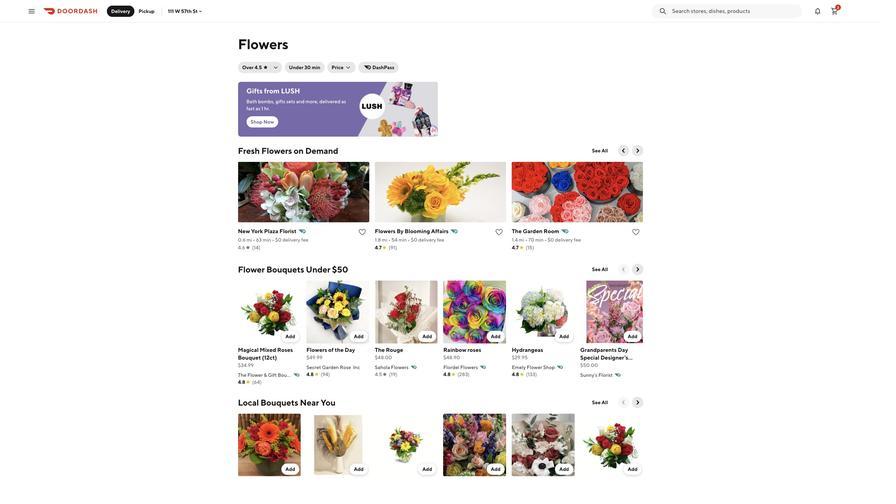 Task type: describe. For each thing, give the bounding box(es) containing it.
see all link for $50
[[588, 264, 612, 275]]

57th
[[181, 8, 192, 14]]

70
[[528, 237, 534, 243]]

0 vertical spatial flower
[[238, 265, 265, 275]]

special
[[580, 355, 599, 361]]

$​0 for room
[[548, 237, 554, 243]]

flower bouquets under $50 link
[[238, 264, 348, 275]]

garden for secret
[[322, 365, 339, 371]]

mi for the
[[519, 237, 524, 243]]

see for fresh flowers on demand
[[592, 148, 601, 154]]

click to add this store to your saved list image for new york plaza florist
[[358, 228, 366, 237]]

flowers left on
[[261, 146, 292, 156]]

grandparents day special designer's choice
[[580, 347, 628, 369]]

bouquet
[[238, 355, 261, 361]]

$29.95
[[512, 355, 528, 361]]

roses
[[468, 347, 481, 354]]

(14)
[[252, 245, 260, 251]]

$​0 for plaza
[[275, 237, 282, 243]]

0.6
[[238, 237, 246, 243]]

see for local bouquets near you
[[592, 400, 601, 406]]

flowers up the over 4.5 button
[[238, 36, 288, 52]]

shop now
[[251, 119, 274, 125]]

delivery for florist
[[283, 237, 300, 243]]

&
[[264, 373, 267, 378]]

gifts
[[276, 99, 285, 104]]

local
[[238, 398, 259, 408]]

1 horizontal spatial under
[[306, 265, 330, 275]]

secret
[[306, 365, 321, 371]]

5 • from the left
[[525, 237, 527, 243]]

local bouquets near you link
[[238, 397, 336, 409]]

see all for fresh flowers on demand
[[592, 148, 608, 154]]

1
[[261, 106, 263, 112]]

on
[[294, 146, 304, 156]]

fresh
[[238, 146, 260, 156]]

(64)
[[252, 380, 262, 385]]

previous button of carousel image for fresh flowers on demand
[[620, 147, 627, 154]]

see all for local bouquets near you
[[592, 400, 608, 406]]

sets
[[286, 99, 295, 104]]

w
[[175, 8, 180, 14]]

by
[[397, 228, 404, 235]]

1 vertical spatial 4.5
[[375, 372, 382, 378]]

more,
[[306, 99, 318, 104]]

from
[[264, 87, 280, 95]]

delivery for affairs
[[418, 237, 436, 243]]

gifts
[[246, 87, 263, 95]]

54
[[391, 237, 398, 243]]

rainbow roses $48.90
[[443, 347, 481, 361]]

grandparents
[[580, 347, 617, 354]]

Store search: begin typing to search for stores available on DoorDash text field
[[672, 7, 798, 15]]

fresh flowers on demand
[[238, 146, 338, 156]]

$34.99
[[238, 363, 254, 369]]

click to add this store to your saved list image for flowers by blooming affairs
[[495, 228, 503, 237]]

open menu image
[[27, 7, 36, 15]]

local bouquets near you
[[238, 398, 336, 408]]

delivery button
[[107, 5, 134, 17]]

1 vertical spatial florist
[[598, 373, 613, 378]]

see all link for you
[[588, 397, 612, 409]]

(283)
[[458, 372, 470, 378]]

1.4 mi • 70 min • $​0 delivery fee
[[512, 237, 581, 243]]

you
[[321, 398, 336, 408]]

see all link for demand
[[588, 145, 612, 157]]

111 w 57th st button
[[168, 8, 203, 14]]

$50.00
[[580, 363, 598, 369]]

emely
[[512, 365, 526, 371]]

magical
[[238, 347, 259, 354]]

delivery
[[111, 8, 130, 14]]

of
[[328, 347, 334, 354]]

bath bombs, gifts sets and more, delivered as fast as 1 hr.
[[246, 99, 346, 112]]

designer's
[[601, 355, 628, 361]]

1.8
[[375, 237, 381, 243]]

near
[[300, 398, 319, 408]]

magical mixed roses bouquet (12ct) $34.99
[[238, 347, 293, 369]]

previous button of carousel image for flower bouquets under $50
[[620, 266, 627, 273]]

2
[[837, 5, 839, 9]]

roses
[[277, 347, 293, 354]]

1 vertical spatial as
[[256, 106, 260, 112]]

dashpass button
[[358, 62, 399, 73]]

bombs,
[[258, 99, 275, 104]]

3 • from the left
[[388, 237, 390, 243]]

(15)
[[526, 245, 534, 251]]

4.5 inside button
[[255, 65, 262, 70]]

min inside the under 30 min "button"
[[312, 65, 320, 70]]

room
[[544, 228, 559, 235]]

mi for flowers
[[382, 237, 387, 243]]

(133)
[[526, 372, 537, 378]]

4.7 for flowers by blooming affairs
[[375, 245, 382, 251]]

flowers up 1.8
[[375, 228, 396, 235]]

next button of carousel image for you
[[634, 399, 641, 407]]

boutique
[[278, 373, 299, 378]]

under 30 min button
[[285, 62, 325, 73]]

sahola
[[375, 365, 390, 371]]

$​0 for blooming
[[411, 237, 417, 243]]

2 button
[[828, 4, 842, 18]]

the
[[335, 347, 344, 354]]

over 4.5 button
[[238, 62, 282, 73]]

the garden room
[[512, 228, 559, 235]]

3 items, open order cart image
[[830, 7, 839, 15]]

sunny's
[[580, 373, 598, 378]]

4.7 for the garden room
[[512, 245, 519, 251]]

fee for affairs
[[437, 237, 444, 243]]

new
[[238, 228, 250, 235]]

fee for florist
[[301, 237, 308, 243]]



Task type: locate. For each thing, give the bounding box(es) containing it.
1 vertical spatial the
[[375, 347, 385, 354]]

flower for hydrangeas
[[527, 365, 542, 371]]

bouquets for flower
[[266, 265, 304, 275]]

1 horizontal spatial the
[[375, 347, 385, 354]]

4.8 for hydrangeas
[[512, 372, 519, 378]]

2 • from the left
[[272, 237, 274, 243]]

$​0 down the room
[[548, 237, 554, 243]]

6 • from the left
[[545, 237, 547, 243]]

gifts from lush
[[246, 87, 300, 95]]

the up 1.4
[[512, 228, 522, 235]]

florist right sunny's on the right bottom
[[598, 373, 613, 378]]

1 vertical spatial see all
[[592, 267, 608, 273]]

2 horizontal spatial mi
[[519, 237, 524, 243]]

0 horizontal spatial mi
[[247, 237, 252, 243]]

see all for flower bouquets under $50
[[592, 267, 608, 273]]

0 horizontal spatial garden
[[322, 365, 339, 371]]

flower for magical mixed roses bouquet (12ct)
[[247, 373, 263, 378]]

1 fee from the left
[[301, 237, 308, 243]]

delivery down blooming at the left top of page
[[418, 237, 436, 243]]

next button of carousel image for $50
[[634, 266, 641, 273]]

4.8 down 'emely'
[[512, 372, 519, 378]]

2 vertical spatial next button of carousel image
[[634, 399, 641, 407]]

1 horizontal spatial click to add this store to your saved list image
[[495, 228, 503, 237]]

click to add this store to your saved list image
[[358, 228, 366, 237], [495, 228, 503, 237]]

the for the garden room
[[512, 228, 522, 235]]

0 vertical spatial next button of carousel image
[[634, 147, 641, 154]]

3 see from the top
[[592, 400, 601, 406]]

2 horizontal spatial $​0
[[548, 237, 554, 243]]

$48.90
[[443, 355, 460, 361]]

sunny's florist
[[580, 373, 613, 378]]

flower up (64)
[[247, 373, 263, 378]]

under left $50
[[306, 265, 330, 275]]

4.7
[[375, 245, 382, 251], [512, 245, 519, 251]]

2 see from the top
[[592, 267, 601, 273]]

mi right 1.8
[[382, 237, 387, 243]]

under inside "button"
[[289, 65, 303, 70]]

1.8 mi • 54 min • $​0 delivery fee
[[375, 237, 444, 243]]

1 previous button of carousel image from the top
[[620, 147, 627, 154]]

2 see all link from the top
[[588, 264, 612, 275]]

florist right plaza
[[279, 228, 296, 235]]

1 vertical spatial under
[[306, 265, 330, 275]]

3 see all from the top
[[592, 400, 608, 406]]

3 fee from the left
[[574, 237, 581, 243]]

all for demand
[[602, 148, 608, 154]]

1.4
[[512, 237, 518, 243]]

shop
[[251, 119, 262, 125], [543, 365, 555, 371]]

4.8 for magical mixed roses bouquet (12ct)
[[238, 380, 245, 385]]

min for the garden room
[[535, 237, 544, 243]]

2 horizontal spatial delivery
[[555, 237, 573, 243]]

(94)
[[321, 372, 330, 378]]

1 see from the top
[[592, 148, 601, 154]]

rouge
[[386, 347, 403, 354]]

0 horizontal spatial fee
[[301, 237, 308, 243]]

0 vertical spatial as
[[341, 99, 346, 104]]

4.8 for rainbow roses
[[443, 372, 451, 378]]

next button of carousel image
[[634, 147, 641, 154], [634, 266, 641, 273], [634, 399, 641, 407]]

0 horizontal spatial as
[[256, 106, 260, 112]]

the inside the rouge $48.00
[[375, 347, 385, 354]]

see all
[[592, 148, 608, 154], [592, 267, 608, 273], [592, 400, 608, 406]]

3 next button of carousel image from the top
[[634, 399, 641, 407]]

0 horizontal spatial $​0
[[275, 237, 282, 243]]

(19)
[[389, 372, 397, 378]]

2 $​0 from the left
[[411, 237, 417, 243]]

rainbow
[[443, 347, 466, 354]]

min right 30
[[312, 65, 320, 70]]

(91)
[[389, 245, 397, 251]]

sahola flowers
[[375, 365, 409, 371]]

2 horizontal spatial fee
[[574, 237, 581, 243]]

1 $​0 from the left
[[275, 237, 282, 243]]

previous button of carousel image for local bouquets near you
[[620, 399, 627, 407]]

2 all from the top
[[602, 267, 608, 273]]

1 vertical spatial garden
[[322, 365, 339, 371]]

4 • from the left
[[408, 237, 410, 243]]

the
[[512, 228, 522, 235], [375, 347, 385, 354], [238, 373, 246, 378]]

•
[[253, 237, 255, 243], [272, 237, 274, 243], [388, 237, 390, 243], [408, 237, 410, 243], [525, 237, 527, 243], [545, 237, 547, 243]]

plaza
[[264, 228, 278, 235]]

4.8
[[306, 372, 314, 378], [443, 372, 451, 378], [512, 372, 519, 378], [238, 380, 245, 385]]

4.8 left (64)
[[238, 380, 245, 385]]

2 see all from the top
[[592, 267, 608, 273]]

2 mi from the left
[[382, 237, 387, 243]]

pickup
[[139, 8, 155, 14]]

1 all from the top
[[602, 148, 608, 154]]

garden up (94)
[[322, 365, 339, 371]]

4.5 down sahola
[[375, 372, 382, 378]]

4.7 down 1.8
[[375, 245, 382, 251]]

2 next button of carousel image from the top
[[634, 266, 641, 273]]

day inside grandparents day special designer's choice
[[618, 347, 628, 354]]

over
[[242, 65, 254, 70]]

the flower & gift boutique
[[238, 373, 299, 378]]

flowers up $49.99
[[306, 347, 327, 354]]

bath
[[246, 99, 257, 104]]

0 vertical spatial see all
[[592, 148, 608, 154]]

mixed
[[260, 347, 276, 354]]

3 see all link from the top
[[588, 397, 612, 409]]

0 vertical spatial previous button of carousel image
[[620, 147, 627, 154]]

shop right 'emely'
[[543, 365, 555, 371]]

day right 'the'
[[345, 347, 355, 354]]

$49.99
[[306, 355, 322, 361]]

2 fee from the left
[[437, 237, 444, 243]]

1 horizontal spatial mi
[[382, 237, 387, 243]]

hydrangeas $29.95
[[512, 347, 543, 361]]

111 w 57th st
[[168, 8, 198, 14]]

delivery down the room
[[555, 237, 573, 243]]

hydrangeas
[[512, 347, 543, 354]]

min right 70
[[535, 237, 544, 243]]

1 horizontal spatial $​0
[[411, 237, 417, 243]]

0 vertical spatial see all link
[[588, 145, 612, 157]]

flowers up the (283)
[[460, 365, 478, 371]]

3 all from the top
[[602, 400, 608, 406]]

2 day from the left
[[618, 347, 628, 354]]

1 horizontal spatial 4.5
[[375, 372, 382, 378]]

garden up 70
[[523, 228, 543, 235]]

4.7 down 1.4
[[512, 245, 519, 251]]

0 horizontal spatial 4.7
[[375, 245, 382, 251]]

under left 30
[[289, 65, 303, 70]]

the for the flower & gift boutique
[[238, 373, 246, 378]]

flower bouquets under $50
[[238, 265, 348, 275]]

1 click to add this store to your saved list image from the left
[[358, 228, 366, 237]]

hr.
[[264, 106, 270, 112]]

mi right 1.4
[[519, 237, 524, 243]]

1 next button of carousel image from the top
[[634, 147, 641, 154]]

all
[[602, 148, 608, 154], [602, 267, 608, 273], [602, 400, 608, 406]]

bouquets down gift
[[261, 398, 298, 408]]

min right 54
[[399, 237, 407, 243]]

min
[[312, 65, 320, 70], [263, 237, 271, 243], [399, 237, 407, 243], [535, 237, 544, 243]]

dashpass
[[372, 65, 394, 70]]

1 see all link from the top
[[588, 145, 612, 157]]

flowers inside flowers of the day $49.99
[[306, 347, 327, 354]]

new york plaza florist
[[238, 228, 296, 235]]

2 vertical spatial all
[[602, 400, 608, 406]]

fast
[[246, 106, 255, 112]]

day inside flowers of the day $49.99
[[345, 347, 355, 354]]

0 vertical spatial the
[[512, 228, 522, 235]]

min for flowers by blooming affairs
[[399, 237, 407, 243]]

st
[[193, 8, 198, 14]]

price button
[[327, 62, 356, 73]]

0 vertical spatial florist
[[279, 228, 296, 235]]

1 horizontal spatial garden
[[523, 228, 543, 235]]

fresh flowers on demand link
[[238, 145, 338, 157]]

0 horizontal spatial under
[[289, 65, 303, 70]]

mi right 0.6
[[247, 237, 252, 243]]

0 horizontal spatial delivery
[[283, 237, 300, 243]]

1 vertical spatial flower
[[527, 365, 542, 371]]

0 horizontal spatial click to add this store to your saved list image
[[358, 228, 366, 237]]

111
[[168, 8, 174, 14]]

0 horizontal spatial the
[[238, 373, 246, 378]]

1 4.7 from the left
[[375, 245, 382, 251]]

$48.00
[[375, 355, 392, 361]]

mi for new
[[247, 237, 252, 243]]

1 vertical spatial see
[[592, 267, 601, 273]]

garden for the
[[523, 228, 543, 235]]

1 horizontal spatial 4.7
[[512, 245, 519, 251]]

0 horizontal spatial florist
[[279, 228, 296, 235]]

the for the rouge $48.00
[[375, 347, 385, 354]]

1 delivery from the left
[[283, 237, 300, 243]]

flower up (133)
[[527, 365, 542, 371]]

0 vertical spatial bouquets
[[266, 265, 304, 275]]

63
[[256, 237, 262, 243]]

bouquets
[[266, 265, 304, 275], [261, 398, 298, 408]]

2 click to add this store to your saved list image from the left
[[495, 228, 503, 237]]

under
[[289, 65, 303, 70], [306, 265, 330, 275]]

now
[[263, 119, 274, 125]]

flower down (14)
[[238, 265, 265, 275]]

click to add this store to your saved list image
[[632, 228, 640, 237]]

flowers
[[238, 36, 288, 52], [261, 146, 292, 156], [375, 228, 396, 235], [306, 347, 327, 354], [391, 365, 409, 371], [460, 365, 478, 371]]

2 horizontal spatial the
[[512, 228, 522, 235]]

1 horizontal spatial shop
[[543, 365, 555, 371]]

all for $50
[[602, 267, 608, 273]]

1 horizontal spatial day
[[618, 347, 628, 354]]

0 vertical spatial shop
[[251, 119, 262, 125]]

see for flower bouquets under $50
[[592, 267, 601, 273]]

2 vertical spatial flower
[[247, 373, 263, 378]]

see
[[592, 148, 601, 154], [592, 267, 601, 273], [592, 400, 601, 406]]

emely flower shop
[[512, 365, 555, 371]]

2 vertical spatial see
[[592, 400, 601, 406]]

min for new york plaza florist
[[263, 237, 271, 243]]

0 vertical spatial under
[[289, 65, 303, 70]]

30
[[304, 65, 311, 70]]

1 see all from the top
[[592, 148, 608, 154]]

2 vertical spatial previous button of carousel image
[[620, 399, 627, 407]]

flordel flowers
[[443, 365, 478, 371]]

1 horizontal spatial fee
[[437, 237, 444, 243]]

price
[[332, 65, 344, 70]]

$50
[[332, 265, 348, 275]]

0 vertical spatial 4.5
[[255, 65, 262, 70]]

day
[[345, 347, 355, 354], [618, 347, 628, 354]]

0 horizontal spatial shop
[[251, 119, 262, 125]]

• down the room
[[545, 237, 547, 243]]

$​0 down flowers by blooming affairs
[[411, 237, 417, 243]]

1 vertical spatial shop
[[543, 365, 555, 371]]

shop left now
[[251, 119, 262, 125]]

and
[[296, 99, 305, 104]]

shop now button
[[246, 116, 278, 128]]

• left the 63
[[253, 237, 255, 243]]

flowers up (19)
[[391, 365, 409, 371]]

york
[[251, 228, 263, 235]]

4.5 right over
[[255, 65, 262, 70]]

• left 70
[[525, 237, 527, 243]]

2 vertical spatial see all
[[592, 400, 608, 406]]

next button of carousel image for demand
[[634, 147, 641, 154]]

min right the 63
[[263, 237, 271, 243]]

1 • from the left
[[253, 237, 255, 243]]

shop inside button
[[251, 119, 262, 125]]

1 vertical spatial previous button of carousel image
[[620, 266, 627, 273]]

1 horizontal spatial delivery
[[418, 237, 436, 243]]

demand
[[305, 146, 338, 156]]

1 day from the left
[[345, 347, 355, 354]]

add
[[285, 334, 295, 340], [354, 334, 364, 340], [422, 334, 432, 340], [491, 334, 501, 340], [559, 334, 569, 340], [628, 334, 638, 340], [285, 467, 295, 473], [354, 467, 364, 473], [422, 467, 432, 473], [491, 467, 501, 473], [559, 467, 569, 473], [628, 467, 638, 473]]

day up "designer's"
[[618, 347, 628, 354]]

0 vertical spatial all
[[602, 148, 608, 154]]

4.8 down flordel
[[443, 372, 451, 378]]

2 previous button of carousel image from the top
[[620, 266, 627, 273]]

as right the delivered
[[341, 99, 346, 104]]

$​0 down plaza
[[275, 237, 282, 243]]

notification bell image
[[814, 7, 822, 15]]

• down flowers by blooming affairs
[[408, 237, 410, 243]]

4.8 for flowers of the day
[[306, 372, 314, 378]]

3 $​0 from the left
[[548, 237, 554, 243]]

• down plaza
[[272, 237, 274, 243]]

secret garden rose  inc
[[306, 365, 360, 371]]

1 mi from the left
[[247, 237, 252, 243]]

inc
[[353, 365, 360, 371]]

delivery down new york plaza florist
[[283, 237, 300, 243]]

(12ct)
[[262, 355, 277, 361]]

1 vertical spatial all
[[602, 267, 608, 273]]

• left 54
[[388, 237, 390, 243]]

0 vertical spatial garden
[[523, 228, 543, 235]]

1 vertical spatial bouquets
[[261, 398, 298, 408]]

the up $48.00
[[375, 347, 385, 354]]

0 horizontal spatial 4.5
[[255, 65, 262, 70]]

3 delivery from the left
[[555, 237, 573, 243]]

add button
[[281, 331, 299, 342], [281, 331, 299, 342], [350, 331, 368, 342], [350, 331, 368, 342], [418, 331, 436, 342], [418, 331, 436, 342], [487, 331, 505, 342], [555, 331, 573, 342], [555, 331, 573, 342], [624, 331, 642, 342], [281, 464, 299, 476], [281, 464, 299, 476], [350, 464, 368, 476], [350, 464, 368, 476], [418, 464, 436, 476], [418, 464, 436, 476], [487, 464, 505, 476], [487, 464, 505, 476], [555, 464, 573, 476], [624, 464, 642, 476], [624, 464, 642, 476]]

2 vertical spatial see all link
[[588, 397, 612, 409]]

see all link
[[588, 145, 612, 157], [588, 264, 612, 275], [588, 397, 612, 409]]

4.8 down 'secret'
[[306, 372, 314, 378]]

all for you
[[602, 400, 608, 406]]

3 mi from the left
[[519, 237, 524, 243]]

gift
[[268, 373, 277, 378]]

affairs
[[431, 228, 449, 235]]

0 horizontal spatial day
[[345, 347, 355, 354]]

flowers by blooming affairs
[[375, 228, 449, 235]]

0.6 mi • 63 min • $​0 delivery fee
[[238, 237, 308, 243]]

1 horizontal spatial as
[[341, 99, 346, 104]]

2 4.7 from the left
[[512, 245, 519, 251]]

blooming
[[405, 228, 430, 235]]

the down $34.99
[[238, 373, 246, 378]]

4.5
[[255, 65, 262, 70], [375, 372, 382, 378]]

1 vertical spatial see all link
[[588, 264, 612, 275]]

2 vertical spatial the
[[238, 373, 246, 378]]

$​0
[[275, 237, 282, 243], [411, 237, 417, 243], [548, 237, 554, 243]]

as left 1
[[256, 106, 260, 112]]

lush
[[281, 87, 300, 95]]

over 4.5
[[242, 65, 262, 70]]

as
[[341, 99, 346, 104], [256, 106, 260, 112]]

bouquets for local
[[261, 398, 298, 408]]

2 delivery from the left
[[418, 237, 436, 243]]

bouquets down 0.6 mi • 63 min • $​0 delivery fee
[[266, 265, 304, 275]]

previous button of carousel image
[[620, 147, 627, 154], [620, 266, 627, 273], [620, 399, 627, 407]]

choice
[[580, 363, 599, 369]]

1 horizontal spatial florist
[[598, 373, 613, 378]]

1 vertical spatial next button of carousel image
[[634, 266, 641, 273]]

0 vertical spatial see
[[592, 148, 601, 154]]

3 previous button of carousel image from the top
[[620, 399, 627, 407]]



Task type: vqa. For each thing, say whether or not it's contained in the screenshot.


